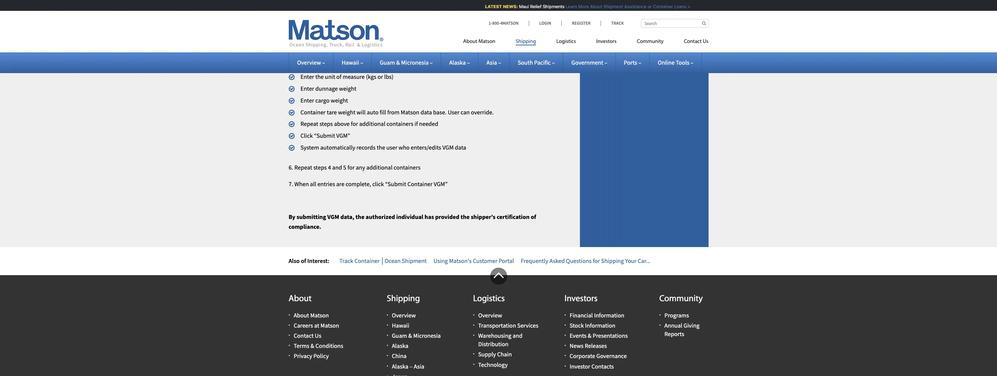 Task type: describe. For each thing, give the bounding box(es) containing it.
stock information link
[[570, 322, 616, 330]]

at
[[314, 322, 320, 330]]

when
[[295, 180, 309, 188]]

1 horizontal spatial shipment
[[600, 4, 620, 9]]

2 vertical spatial repeat
[[295, 164, 312, 171]]

top menu navigation
[[464, 36, 709, 49]]

overview transportation services warehousing and distribution supply chain technology
[[479, 312, 539, 369]]

enter dunnage weight
[[301, 85, 357, 92]]

investors link
[[587, 36, 627, 49]]

terms & conditions link
[[294, 342, 343, 350]]

frequently asked questions for shipping your car...
[[521, 257, 651, 265]]

1 automatically from the top
[[321, 35, 356, 43]]

for right 5
[[348, 164, 355, 171]]

services
[[518, 322, 539, 330]]

track link
[[601, 20, 624, 26]]

and inside overview transportation services warehousing and distribution supply chain technology
[[513, 332, 523, 340]]

2 user from the top
[[387, 144, 398, 151]]

matson right the from
[[401, 108, 420, 116]]

login link
[[529, 20, 562, 26]]

& inside about matson careers at matson contact us terms & conditions privacy policy
[[311, 342, 315, 350]]

weight for dunnage
[[339, 85, 357, 92]]

frequently asked questions for shipping your car... link
[[521, 257, 651, 265]]

us inside about matson careers at matson contact us terms & conditions privacy policy
[[315, 332, 322, 340]]

(kgs
[[366, 73, 377, 81]]

matson right at
[[321, 322, 339, 330]]

for right questions
[[593, 257, 600, 265]]

1 if from the top
[[415, 12, 418, 20]]

2 needed from the top
[[419, 120, 439, 128]]

also
[[289, 257, 300, 265]]

chain
[[498, 351, 512, 359]]

by submitting vgm data, the authorized individual has provided the shipper's certification of compliance.
[[289, 213, 537, 231]]

method 2: weighing all packages and cargo and dunnage / securing materials
[[289, 55, 494, 63]]

guam inside 'overview hawaii guam & micronesia alaska china alaska – asia'
[[392, 332, 407, 340]]

2 vertical spatial additional
[[367, 164, 393, 171]]

1 vertical spatial vgm"
[[337, 132, 350, 140]]

programs link
[[665, 312, 690, 319]]

us inside top menu navigation
[[703, 39, 709, 44]]

2 system automatically records the user who enters/edits vgm data from the top
[[301, 144, 467, 151]]

0 horizontal spatial of
[[301, 257, 306, 265]]

shipping inside top menu navigation
[[516, 39, 537, 44]]

frequently
[[521, 257, 549, 265]]

2 vertical spatial shipping
[[387, 295, 420, 304]]

alaska link for china link
[[392, 342, 409, 350]]

register
[[572, 20, 591, 26]]

releases
[[585, 342, 607, 350]]

& inside the financial information stock information events & presentations news releases corporate governance investor contacts
[[588, 332, 592, 340]]

1 vertical spatial cargo
[[316, 96, 330, 104]]

1 vertical spatial alaska
[[392, 342, 409, 350]]

0 vertical spatial alaska
[[450, 59, 466, 66]]

investor contacts link
[[570, 363, 614, 371]]

technology
[[479, 361, 508, 369]]

the right provided
[[461, 213, 470, 221]]

hawaii inside 'overview hawaii guam & micronesia alaska china alaska – asia'
[[392, 322, 410, 330]]

portal
[[499, 257, 514, 265]]

0 vertical spatial information
[[595, 312, 625, 319]]

track container │ocean shipment
[[340, 257, 427, 265]]

are
[[337, 180, 345, 188]]

0 vertical spatial vgm
[[443, 35, 454, 43]]

1-
[[489, 20, 493, 26]]

privacy policy link
[[294, 353, 329, 360]]

0 horizontal spatial hawaii
[[342, 59, 359, 66]]

from
[[388, 108, 400, 116]]

certification
[[497, 213, 530, 221]]

1 click from the top
[[301, 24, 313, 31]]

careers at matson link
[[294, 322, 339, 330]]

1 vertical spatial contact us link
[[294, 332, 322, 340]]

1 enters/edits from the top
[[411, 35, 442, 43]]

2 vertical spatial vgm"
[[434, 180, 448, 188]]

community inside footer
[[660, 295, 703, 304]]

of inside "by submitting vgm data, the authorized individual has provided the shipper's certification of compliance."
[[531, 213, 537, 221]]

weighing
[[317, 55, 342, 63]]

1 vertical spatial containers
[[387, 120, 414, 128]]

using matson's customer portal link
[[434, 257, 514, 265]]

complete,
[[346, 180, 371, 188]]

logistics inside footer
[[474, 295, 505, 304]]

1 vertical spatial all
[[310, 180, 317, 188]]

governance
[[597, 353, 627, 360]]

more
[[575, 4, 586, 9]]

presentations
[[593, 332, 628, 340]]

south
[[518, 59, 533, 66]]

online tools link
[[658, 59, 694, 66]]

materials
[[468, 55, 494, 63]]

annual giving reports link
[[665, 322, 700, 338]]

conditions
[[316, 342, 343, 350]]

4
[[328, 164, 331, 171]]

south pacific
[[518, 59, 551, 66]]

0 vertical spatial or
[[645, 4, 649, 9]]

assistance
[[621, 4, 643, 9]]

car...
[[638, 257, 651, 265]]

0 vertical spatial of
[[337, 73, 342, 81]]

0 vertical spatial steps
[[320, 12, 333, 20]]

asked
[[550, 257, 565, 265]]

submitting
[[297, 213, 326, 221]]

interest:
[[308, 257, 330, 265]]

by
[[289, 213, 296, 221]]

lbs)
[[385, 73, 394, 81]]

track for track container │ocean shipment
[[340, 257, 354, 265]]

asia link
[[487, 59, 502, 66]]

0 vertical spatial "submit
[[314, 24, 335, 31]]

compliance.
[[289, 223, 321, 231]]

using matson's customer portal
[[434, 257, 514, 265]]

1-800-4matson
[[489, 20, 519, 26]]

about for about
[[289, 295, 312, 304]]

0 vertical spatial containers
[[387, 12, 414, 20]]

any
[[356, 164, 365, 171]]

privacy
[[294, 353, 312, 360]]

7. when all entries are complete, click "submit container vgm"
[[289, 180, 448, 188]]

1 vertical spatial information
[[586, 322, 616, 330]]

technology link
[[479, 361, 508, 369]]

footer containing about
[[0, 268, 998, 376]]

events
[[570, 332, 587, 340]]

about matson link for careers at matson link
[[294, 312, 329, 319]]

tools
[[676, 59, 690, 66]]

loans
[[671, 4, 683, 9]]

2 automatically from the top
[[321, 144, 356, 151]]

overview link for logistics
[[479, 312, 503, 319]]

corporate governance link
[[570, 353, 627, 360]]

1 records from the top
[[357, 35, 376, 43]]

matson up at
[[311, 312, 329, 319]]

2 system from the top
[[301, 144, 319, 151]]

0 vertical spatial asia
[[487, 59, 497, 66]]

Search search field
[[641, 19, 709, 28]]

0 horizontal spatial dunnage
[[316, 85, 338, 92]]

1 vertical spatial repeat
[[301, 120, 319, 128]]

supply
[[479, 351, 496, 359]]

guam & micronesia
[[380, 59, 429, 66]]

0 vertical spatial guam
[[380, 59, 395, 66]]

overview for overview transportation services warehousing and distribution supply chain technology
[[479, 312, 503, 319]]

1 vertical spatial or
[[378, 73, 383, 81]]

2 click from the top
[[301, 132, 313, 140]]

will
[[357, 108, 366, 116]]

investors inside top menu navigation
[[597, 39, 617, 44]]

data,
[[341, 213, 355, 221]]

financial
[[570, 312, 593, 319]]

hawaii link for the alaska link corresponding to china link's guam & micronesia link
[[392, 322, 410, 330]]

individual
[[397, 213, 424, 221]]

news releases link
[[570, 342, 607, 350]]

1 vertical spatial steps
[[320, 120, 333, 128]]

latest
[[482, 4, 499, 9]]

user
[[448, 108, 460, 116]]

0 vertical spatial repeat
[[301, 12, 319, 20]]

maui
[[516, 4, 526, 9]]

your
[[626, 257, 637, 265]]

1 click "submit vgm" from the top
[[301, 24, 350, 31]]

guam & micronesia link for the alaska link corresponding to asia link
[[380, 59, 433, 66]]

hawaii link for guam & micronesia link associated with the alaska link corresponding to asia link
[[342, 59, 363, 66]]

china
[[392, 353, 407, 360]]

0 vertical spatial all
[[343, 55, 350, 63]]

login
[[540, 20, 552, 26]]

1 system from the top
[[301, 35, 319, 43]]

warehousing
[[479, 332, 512, 340]]

about for about matson
[[464, 39, 478, 44]]

china link
[[392, 353, 407, 360]]

2 click "submit vgm" from the top
[[301, 132, 350, 140]]

distribution
[[479, 341, 509, 348]]

about matson
[[464, 39, 496, 44]]

policy
[[314, 353, 329, 360]]

overview link for shipping
[[392, 312, 416, 319]]

1-800-4matson link
[[489, 20, 529, 26]]

search image
[[703, 21, 707, 25]]

tare
[[327, 108, 337, 116]]

matson's
[[449, 257, 472, 265]]

contacts
[[592, 363, 614, 371]]

2 repeat steps above for additional containers if needed from the top
[[301, 120, 439, 128]]

for up blue matson logo with ocean, shipping, truck, rail and logistics written beneath it.
[[351, 12, 358, 20]]



Task type: locate. For each thing, give the bounding box(es) containing it.
& inside 'overview hawaii guam & micronesia alaska china alaska – asia'
[[409, 332, 412, 340]]

1 vertical spatial vgm
[[443, 144, 454, 151]]

matson up materials
[[479, 39, 496, 44]]

us up the terms & conditions link
[[315, 332, 322, 340]]

1 vertical spatial repeat steps above for additional containers if needed
[[301, 120, 439, 128]]

logistics inside top menu navigation
[[557, 39, 576, 44]]

0 horizontal spatial us
[[315, 332, 322, 340]]

reports
[[665, 330, 685, 338]]

0 vertical spatial needed
[[419, 12, 439, 20]]

supply chain link
[[479, 351, 512, 359]]

2 vertical spatial alaska
[[392, 363, 409, 371]]

community up online
[[637, 39, 664, 44]]

1 vertical spatial of
[[531, 213, 537, 221]]

enter for enter dunnage weight
[[301, 85, 314, 92]]

0 vertical spatial automatically
[[321, 35, 356, 43]]

backtop image
[[490, 268, 507, 285]]

information
[[595, 312, 625, 319], [586, 322, 616, 330]]

0 vertical spatial community
[[637, 39, 664, 44]]

1 vertical spatial dunnage
[[316, 85, 338, 92]]

0 vertical spatial about matson link
[[464, 36, 506, 49]]

community up programs link
[[660, 295, 703, 304]]

all right 'weighing' at the top left of the page
[[343, 55, 350, 63]]

3 enter from the top
[[301, 96, 314, 104]]

dunnage up the enter cargo weight
[[316, 85, 338, 92]]

0 vertical spatial user
[[387, 35, 398, 43]]

1 vertical spatial additional
[[360, 120, 386, 128]]

1 vertical spatial enters/edits
[[411, 144, 442, 151]]

1 above from the top
[[334, 12, 350, 20]]

1 horizontal spatial hawaii link
[[392, 322, 410, 330]]

hawaii up china link
[[392, 322, 410, 330]]

of right certification
[[531, 213, 537, 221]]

steps down tare
[[320, 120, 333, 128]]

>
[[685, 4, 687, 9]]

hawaii link up china link
[[392, 322, 410, 330]]

0 horizontal spatial asia
[[414, 363, 425, 371]]

shipment up track link
[[600, 4, 620, 9]]

enter up the enter cargo weight
[[301, 85, 314, 92]]

1 horizontal spatial contact us link
[[674, 36, 709, 49]]

1 vertical spatial "submit
[[314, 132, 335, 140]]

1 vertical spatial records
[[357, 144, 376, 151]]

1 needed from the top
[[419, 12, 439, 20]]

1 vertical spatial us
[[315, 332, 322, 340]]

0 vertical spatial contact us link
[[674, 36, 709, 49]]

2 vertical spatial weight
[[338, 108, 356, 116]]

alaska up china link
[[392, 342, 409, 350]]

investors up financial
[[565, 295, 598, 304]]

online tools
[[658, 59, 690, 66]]

1 who from the top
[[399, 35, 410, 43]]

annual
[[665, 322, 683, 330]]

enter down the enter dunnage weight
[[301, 96, 314, 104]]

0 vertical spatial track
[[612, 20, 624, 26]]

800-
[[493, 20, 501, 26]]

the up method 2: weighing all packages and cargo and dunnage / securing materials
[[377, 35, 385, 43]]

auto
[[367, 108, 379, 116]]

enter for enter the unit of measure (kgs or lbs)
[[301, 73, 314, 81]]

base.
[[433, 108, 447, 116]]

matson
[[479, 39, 496, 44], [401, 108, 420, 116], [311, 312, 329, 319], [321, 322, 339, 330]]

overview for overview
[[297, 59, 321, 66]]

1 horizontal spatial dunnage
[[416, 55, 440, 63]]

hawaii up measure
[[342, 59, 359, 66]]

guam up lbs)
[[380, 59, 395, 66]]

repeat down the enter cargo weight
[[301, 120, 319, 128]]

cargo down the enter dunnage weight
[[316, 96, 330, 104]]

about matson link for shipping link
[[464, 36, 506, 49]]

steps left '4'
[[314, 164, 327, 171]]

investor
[[570, 363, 591, 371]]

unit
[[325, 73, 335, 81]]

community inside top menu navigation
[[637, 39, 664, 44]]

1 enter from the top
[[301, 73, 314, 81]]

0 vertical spatial repeat steps above for additional containers if needed
[[301, 12, 439, 20]]

0 vertical spatial shipment
[[600, 4, 620, 9]]

about for about matson careers at matson contact us terms & conditions privacy policy
[[294, 312, 309, 319]]

2 horizontal spatial overview
[[479, 312, 503, 319]]

information up stock information link in the bottom right of the page
[[595, 312, 625, 319]]

information up events & presentations link
[[586, 322, 616, 330]]

cargo up lbs)
[[389, 55, 403, 63]]

guam & micronesia link up lbs)
[[380, 59, 433, 66]]

1 vertical spatial micronesia
[[414, 332, 441, 340]]

register link
[[562, 20, 601, 26]]

asia inside 'overview hawaii guam & micronesia alaska china alaska – asia'
[[414, 363, 425, 371]]

alaska right /
[[450, 59, 466, 66]]

provided
[[436, 213, 460, 221]]

1 horizontal spatial asia
[[487, 59, 497, 66]]

1 vertical spatial system
[[301, 144, 319, 151]]

weight up tare
[[331, 96, 348, 104]]

0 vertical spatial click "submit vgm"
[[301, 24, 350, 31]]

programs
[[665, 312, 690, 319]]

records up packages
[[357, 35, 376, 43]]

securing
[[444, 55, 467, 63]]

2 vertical spatial data
[[455, 144, 467, 151]]

overview hawaii guam & micronesia alaska china alaska – asia
[[392, 312, 441, 371]]

0 horizontal spatial cargo
[[316, 96, 330, 104]]

footer
[[0, 268, 998, 376]]

dunnage
[[416, 55, 440, 63], [316, 85, 338, 92]]

online
[[658, 59, 675, 66]]

financial information stock information events & presentations news releases corporate governance investor contacts
[[570, 312, 628, 371]]

2:
[[311, 55, 316, 63]]

"submit right click
[[385, 180, 407, 188]]

5
[[344, 164, 347, 171]]

investors down track link
[[597, 39, 617, 44]]

click "submit vgm" down tare
[[301, 132, 350, 140]]

1 system automatically records the user who enters/edits vgm data from the top
[[301, 35, 467, 43]]

enter the unit of measure (kgs or lbs)
[[301, 73, 394, 81]]

0 vertical spatial contact
[[685, 39, 702, 44]]

automatically up 'weighing' at the top left of the page
[[321, 35, 356, 43]]

relief
[[527, 4, 538, 9]]

0 vertical spatial hawaii link
[[342, 59, 363, 66]]

system automatically records the user who enters/edits vgm data up any
[[301, 144, 467, 151]]

or left lbs)
[[378, 73, 383, 81]]

alaska down the china
[[392, 363, 409, 371]]

if
[[415, 12, 418, 20], [415, 120, 418, 128]]

1 horizontal spatial hawaii
[[392, 322, 410, 330]]

1 vertical spatial logistics
[[474, 295, 505, 304]]

packages
[[351, 55, 376, 63]]

investors
[[597, 39, 617, 44], [565, 295, 598, 304]]

1 vertical spatial enter
[[301, 85, 314, 92]]

data for repeat steps above for additional containers if needed
[[455, 35, 467, 43]]

2 if from the top
[[415, 120, 418, 128]]

overview for overview hawaii guam & micronesia alaska china alaska – asia
[[392, 312, 416, 319]]

steps up blue matson logo with ocean, shipping, truck, rail and logistics written beneath it.
[[320, 12, 333, 20]]

logistics down 'backtop' image
[[474, 295, 505, 304]]

0 horizontal spatial contact us link
[[294, 332, 322, 340]]

records up any
[[357, 144, 376, 151]]

enter cargo weight
[[301, 96, 348, 104]]

dunnage left /
[[416, 55, 440, 63]]

click "submit vgm" up 'weighing' at the top left of the page
[[301, 24, 350, 31]]

pacific
[[535, 59, 551, 66]]

"submit
[[314, 24, 335, 31], [314, 132, 335, 140], [385, 180, 407, 188]]

news:
[[500, 4, 515, 9]]

or right assistance
[[645, 4, 649, 9]]

automatically up 5
[[321, 144, 356, 151]]

also of interest:
[[289, 257, 330, 265]]

0 vertical spatial above
[[334, 12, 350, 20]]

blue matson logo with ocean, shipping, truck, rail and logistics written beneath it. image
[[289, 20, 384, 48]]

vgm inside "by submitting vgm data, the authorized individual has provided the shipper's certification of compliance."
[[328, 213, 339, 221]]

2 enter from the top
[[301, 85, 314, 92]]

contact inside top menu navigation
[[685, 39, 702, 44]]

1 horizontal spatial of
[[337, 73, 342, 81]]

all right when
[[310, 180, 317, 188]]

0 vertical spatial micronesia
[[401, 59, 429, 66]]

shipments
[[540, 4, 561, 9]]

0 horizontal spatial overview link
[[297, 59, 325, 66]]

1 vertical spatial asia
[[414, 363, 425, 371]]

for down will
[[351, 120, 358, 128]]

alaska link up china link
[[392, 342, 409, 350]]

data for enter dunnage weight
[[421, 108, 432, 116]]

2 horizontal spatial overview link
[[479, 312, 503, 319]]

0 vertical spatial dunnage
[[416, 55, 440, 63]]

contact us link down careers
[[294, 332, 322, 340]]

"submit down tare
[[314, 132, 335, 140]]

asia right –
[[414, 363, 425, 371]]

about inside about matson careers at matson contact us terms & conditions privacy policy
[[294, 312, 309, 319]]

and right '4'
[[333, 164, 342, 171]]

hawaii link
[[342, 59, 363, 66], [392, 322, 410, 330]]

contact down careers
[[294, 332, 314, 340]]

and down transportation services link at the bottom of page
[[513, 332, 523, 340]]

about matson link up materials
[[464, 36, 506, 49]]

click
[[301, 24, 313, 31], [301, 132, 313, 140]]

about inside top menu navigation
[[464, 39, 478, 44]]

1 vertical spatial system automatically records the user who enters/edits vgm data
[[301, 144, 467, 151]]

overview inside overview transportation services warehousing and distribution supply chain technology
[[479, 312, 503, 319]]

above
[[334, 12, 350, 20], [334, 120, 350, 128]]

repeat right 6.
[[295, 164, 312, 171]]

0 horizontal spatial shipment
[[402, 257, 427, 265]]

alaska link for asia link
[[450, 59, 470, 66]]

about matson link up careers at matson link
[[294, 312, 329, 319]]

alaska – asia link
[[392, 363, 425, 371]]

measure
[[343, 73, 365, 81]]

1 horizontal spatial alaska link
[[450, 59, 470, 66]]

2 horizontal spatial shipping
[[602, 257, 624, 265]]

of right also
[[301, 257, 306, 265]]

community
[[637, 39, 664, 44], [660, 295, 703, 304]]

0 vertical spatial vgm"
[[337, 24, 350, 31]]

ports link
[[624, 59, 642, 66]]

2 vertical spatial containers
[[394, 164, 421, 171]]

1 horizontal spatial contact
[[685, 39, 702, 44]]

contact up tools
[[685, 39, 702, 44]]

of right unit
[[337, 73, 342, 81]]

–
[[410, 363, 413, 371]]

1 vertical spatial alaska link
[[392, 342, 409, 350]]

1 vertical spatial user
[[387, 144, 398, 151]]

0 vertical spatial logistics
[[557, 39, 576, 44]]

micronesia inside 'overview hawaii guam & micronesia alaska china alaska – asia'
[[414, 332, 441, 340]]

above down tare
[[334, 120, 350, 128]]

0 vertical spatial investors
[[597, 39, 617, 44]]

vgm"
[[337, 24, 350, 31], [337, 132, 350, 140], [434, 180, 448, 188]]

stock
[[570, 322, 584, 330]]

shipment right │ocean
[[402, 257, 427, 265]]

weight down enter the unit of measure (kgs or lbs)
[[339, 85, 357, 92]]

0 vertical spatial weight
[[339, 85, 357, 92]]

repeat up blue matson logo with ocean, shipping, truck, rail and logistics written beneath it.
[[301, 12, 319, 20]]

us down search icon
[[703, 39, 709, 44]]

override.
[[471, 108, 494, 116]]

2 above from the top
[[334, 120, 350, 128]]

None search field
[[641, 19, 709, 28]]

0 vertical spatial additional
[[360, 12, 386, 20]]

2 horizontal spatial of
[[531, 213, 537, 221]]

alaska link right /
[[450, 59, 470, 66]]

the left unit
[[316, 73, 324, 81]]

overview inside 'overview hawaii guam & micronesia alaska china alaska – asia'
[[392, 312, 416, 319]]

corporate
[[570, 353, 596, 360]]

contact us link up tools
[[674, 36, 709, 49]]

1 vertical spatial guam & micronesia link
[[392, 332, 441, 340]]

hawaii link up measure
[[342, 59, 363, 66]]

1 vertical spatial data
[[421, 108, 432, 116]]

has
[[425, 213, 434, 221]]

logistics down register link
[[557, 39, 576, 44]]

1 user from the top
[[387, 35, 398, 43]]

1 vertical spatial about matson link
[[294, 312, 329, 319]]

2 vertical spatial "submit
[[385, 180, 407, 188]]

2 enters/edits from the top
[[411, 144, 442, 151]]

container tare weight will auto fill from matson data base. user can override.
[[301, 108, 494, 116]]

matson inside about matson link
[[479, 39, 496, 44]]

2 vertical spatial vgm
[[328, 213, 339, 221]]

system automatically records the user who enters/edits vgm data up method 2: weighing all packages and cargo and dunnage / securing materials
[[301, 35, 467, 43]]

2 vertical spatial steps
[[314, 164, 327, 171]]

6.
[[289, 164, 293, 171]]

weight left will
[[338, 108, 356, 116]]

overview link
[[297, 59, 325, 66], [392, 312, 416, 319], [479, 312, 503, 319]]

1 vertical spatial investors
[[565, 295, 598, 304]]

fill
[[380, 108, 386, 116]]

0 horizontal spatial about matson link
[[294, 312, 329, 319]]

questions
[[566, 257, 592, 265]]

1 vertical spatial shipment
[[402, 257, 427, 265]]

1 vertical spatial guam
[[392, 332, 407, 340]]

click "submit vgm"
[[301, 24, 350, 31], [301, 132, 350, 140]]

logistics link
[[547, 36, 587, 49]]

0 vertical spatial who
[[399, 35, 410, 43]]

1 vertical spatial who
[[399, 144, 410, 151]]

cargo
[[389, 55, 403, 63], [316, 96, 330, 104]]

1 vertical spatial click
[[301, 132, 313, 140]]

above up blue matson logo with ocean, shipping, truck, rail and logistics written beneath it.
[[334, 12, 350, 20]]

0 vertical spatial if
[[415, 12, 418, 20]]

for
[[351, 12, 358, 20], [351, 120, 358, 128], [348, 164, 355, 171], [593, 257, 600, 265]]

and left /
[[405, 55, 415, 63]]

track down learn more about shipment assistance or container loans > link in the right top of the page
[[612, 20, 624, 26]]

alaska link
[[450, 59, 470, 66], [392, 342, 409, 350]]

the up the 6. repeat steps 4 and 5 for any additional containers at the left top of page
[[377, 144, 385, 151]]

hawaii
[[342, 59, 359, 66], [392, 322, 410, 330]]

0 vertical spatial guam & micronesia link
[[380, 59, 433, 66]]

2 vertical spatial of
[[301, 257, 306, 265]]

asia down about matson
[[487, 59, 497, 66]]

1 horizontal spatial overview link
[[392, 312, 416, 319]]

0 vertical spatial alaska link
[[450, 59, 470, 66]]

2 who from the top
[[399, 144, 410, 151]]

records
[[357, 35, 376, 43], [357, 144, 376, 151]]

asia
[[487, 59, 497, 66], [414, 363, 425, 371]]

0 vertical spatial cargo
[[389, 55, 403, 63]]

section
[[572, 0, 718, 247]]

can
[[461, 108, 470, 116]]

the right data,
[[356, 213, 365, 221]]

2 records from the top
[[357, 144, 376, 151]]

1 repeat steps above for additional containers if needed from the top
[[301, 12, 439, 20]]

guam up the china
[[392, 332, 407, 340]]

1 vertical spatial automatically
[[321, 144, 356, 151]]

1 vertical spatial shipping
[[602, 257, 624, 265]]

vgm
[[443, 35, 454, 43], [443, 144, 454, 151], [328, 213, 339, 221]]

2 vertical spatial enter
[[301, 96, 314, 104]]

enters/edits
[[411, 35, 442, 43], [411, 144, 442, 151]]

track for track link
[[612, 20, 624, 26]]

guam & micronesia link for the alaska link corresponding to china link
[[392, 332, 441, 340]]

weight for cargo
[[331, 96, 348, 104]]

container
[[650, 4, 670, 9], [301, 108, 326, 116], [408, 180, 433, 188], [355, 257, 380, 265]]

enter
[[301, 73, 314, 81], [301, 85, 314, 92], [301, 96, 314, 104]]

and right packages
[[377, 55, 387, 63]]

enter down 2:
[[301, 73, 314, 81]]

enter for enter cargo weight
[[301, 96, 314, 104]]

weight for tare
[[338, 108, 356, 116]]

1 horizontal spatial about matson link
[[464, 36, 506, 49]]

track right interest:
[[340, 257, 354, 265]]

"submit up 'weighing' at the top left of the page
[[314, 24, 335, 31]]

0 horizontal spatial or
[[378, 73, 383, 81]]

guam & micronesia link up the china
[[392, 332, 441, 340]]

contact inside about matson careers at matson contact us terms & conditions privacy policy
[[294, 332, 314, 340]]



Task type: vqa. For each thing, say whether or not it's contained in the screenshot.
top Micronesia
yes



